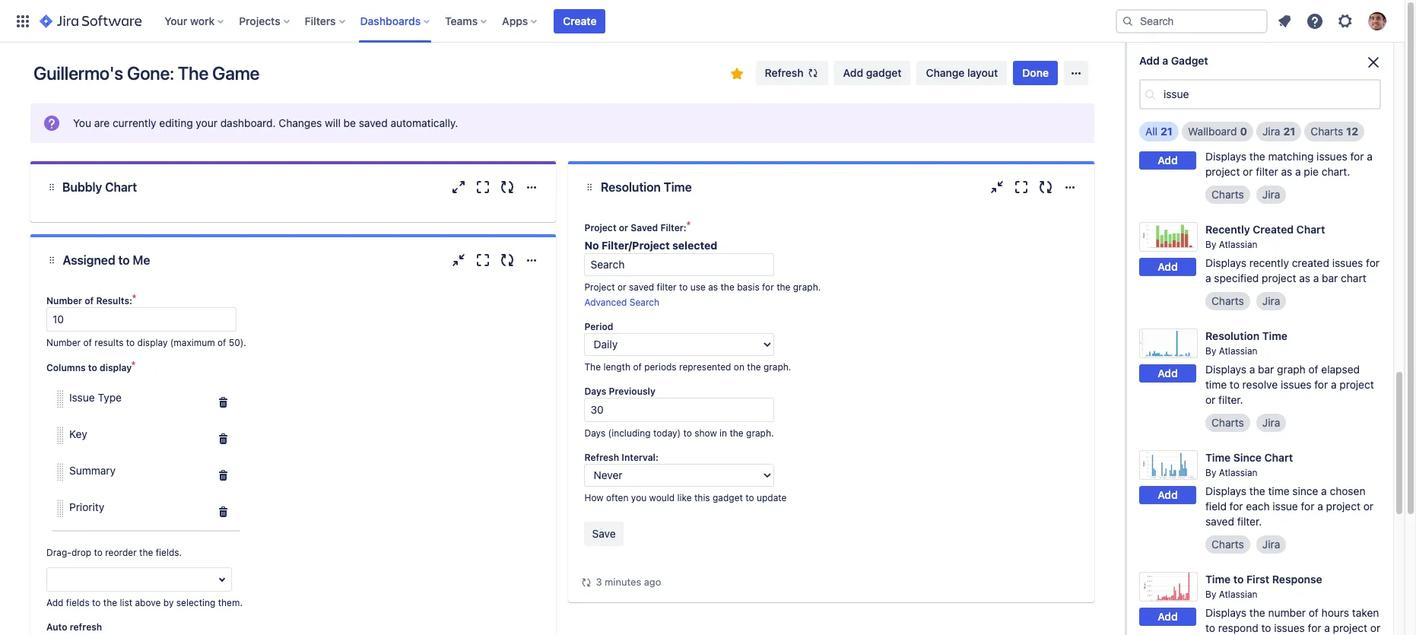 Task type: describe. For each thing, give the bounding box(es) containing it.
0 vertical spatial display
[[137, 337, 168, 348]]

layout
[[967, 66, 998, 79]]

to inside resolution time by atlassian displays a bar graph of elapsed time to resolve issues for a project or filter.
[[1230, 378, 1240, 391]]

apps button
[[498, 9, 543, 33]]

as inside project or saved filter to use as the basis for the graph. advanced search
[[708, 281, 718, 293]]

to left show at the bottom of the page
[[683, 427, 692, 439]]

add down time since chart image
[[1158, 489, 1178, 502]]

for inside recently created chart by atlassian displays recently created issues for a specified project as a bar chart
[[1366, 256, 1380, 269]]

columns
[[46, 362, 86, 373]]

to inside project or saved filter to use as the basis for the graph. advanced search
[[679, 281, 688, 293]]

resolution time image
[[1139, 329, 1198, 359]]

gone:
[[127, 62, 174, 84]]

to left me
[[118, 253, 130, 267]]

teams
[[445, 14, 478, 27]]

how often you would like this gadget to update
[[584, 492, 787, 503]]

days for days previously
[[584, 386, 606, 397]]

by inside time to first response by atlassian displays the number of hours taken to respond to issues for a project o
[[1206, 589, 1216, 600]]

refresh image
[[807, 67, 819, 79]]

jira right 0
[[1263, 125, 1280, 138]]

recently
[[1249, 256, 1289, 269]]

since
[[1292, 484, 1318, 497]]

add gadget button
[[834, 61, 911, 85]]

all 21
[[1145, 125, 1173, 138]]

more dashboard actions image
[[1067, 64, 1085, 82]]

to left respond
[[1206, 621, 1215, 634]]

time inside resolution time by atlassian displays a bar graph of elapsed time to resolve issues for a project or filter.
[[1206, 378, 1227, 391]]

charts left 12 at the top of page
[[1311, 125, 1343, 138]]

the right on
[[747, 361, 761, 373]]

dashboard.
[[220, 116, 276, 129]]

in for labels
[[1286, 59, 1295, 71]]

selected
[[672, 239, 717, 252]]

add inside "button"
[[843, 66, 863, 79]]

the right basis
[[777, 281, 791, 293]]

will
[[325, 116, 341, 129]]

star guillermo's gone: the game image
[[727, 65, 746, 83]]

jira down recently at top right
[[1262, 294, 1280, 307]]

as for filter
[[1281, 165, 1292, 178]]

by inside pie chart by atlassian displays the matching issues for a project or filter as a pie chart.
[[1206, 132, 1216, 144]]

ago
[[644, 576, 661, 588]]

assigned
[[63, 253, 115, 267]]

gadget inside resolution time 'region'
[[713, 492, 743, 503]]

update
[[757, 492, 787, 503]]

time inside "time since chart by atlassian displays the time since a chosen field for each issue for a project or saved filter."
[[1268, 484, 1290, 497]]

number of results to display (maximum of 50).
[[46, 337, 246, 348]]

a inside by atlassian jira issue labels in a gadget
[[1298, 59, 1303, 71]]

in for show
[[720, 427, 727, 439]]

the right show at the bottom of the page
[[730, 427, 744, 439]]

how
[[584, 492, 604, 503]]

jira 21
[[1263, 125, 1296, 138]]

projects button
[[234, 9, 296, 33]]

period
[[584, 321, 613, 332]]

the inside pie chart by atlassian displays the matching issues for a project or filter as a pie chart.
[[1249, 150, 1265, 163]]

drag-drop to reorder the fields.
[[46, 547, 182, 558]]

graph
[[1277, 363, 1306, 376]]

number
[[1268, 606, 1306, 619]]

wallboard
[[1188, 125, 1237, 138]]

periods
[[644, 361, 677, 373]]

for inside resolution time by atlassian displays a bar graph of elapsed time to resolve issues for a project or filter.
[[1315, 378, 1328, 391]]

pie chart image
[[1139, 116, 1198, 146]]

add fields to the list above by selecting them.
[[46, 597, 243, 608]]

minutes
[[605, 576, 641, 588]]

columns to display
[[46, 362, 132, 373]]

filters button
[[300, 9, 351, 33]]

the left basis
[[721, 281, 735, 293]]

issue inside by atlassian jira issue labels in a gadget
[[1226, 59, 1252, 71]]

for inside project or saved filter to use as the basis for the graph. advanced search
[[762, 281, 774, 293]]

add button for pie
[[1139, 152, 1196, 170]]

filter inside pie chart by atlassian displays the matching issues for a project or filter as a pie chart.
[[1256, 165, 1278, 178]]

atlassian inside by atlassian jira issue labels in a gadget
[[1219, 41, 1258, 52]]

add up the pie chart image
[[1158, 63, 1178, 76]]

summary
[[69, 464, 116, 477]]

pie
[[1304, 165, 1319, 178]]

search image
[[1122, 15, 1134, 27]]

fields
[[66, 597, 90, 608]]

chart inside recently created chart by atlassian displays recently created issues for a specified project as a bar chart
[[1297, 223, 1325, 236]]

chart
[[1341, 271, 1367, 284]]

issues inside pie chart by atlassian displays the matching issues for a project or filter as a pie chart.
[[1317, 150, 1348, 163]]

the inside time to first response by atlassian displays the number of hours taken to respond to issues for a project o
[[1249, 606, 1265, 619]]

bubbly chart
[[62, 180, 137, 194]]

fields.
[[156, 547, 182, 558]]

like
[[677, 492, 692, 503]]

search field inside banner
[[1116, 9, 1268, 33]]

primary element
[[9, 0, 1116, 42]]

changes
[[279, 116, 322, 129]]

of left results:
[[85, 295, 94, 307]]

jira up the pie on the top right
[[1212, 81, 1229, 94]]

create
[[563, 14, 597, 27]]

the inside "time since chart by atlassian displays the time since a chosen field for each issue for a project or saved filter."
[[1249, 484, 1265, 497]]

or inside resolution time by atlassian displays a bar graph of elapsed time to resolve issues for a project or filter.
[[1206, 393, 1216, 406]]

use
[[690, 281, 706, 293]]

reorder
[[105, 547, 137, 558]]

or inside "time since chart by atlassian displays the time since a chosen field for each issue for a project or saved filter."
[[1364, 500, 1374, 513]]

add left fields
[[46, 597, 63, 608]]

refresh resolution time image
[[1037, 178, 1055, 196]]

for right field
[[1230, 500, 1243, 513]]

time since chart image
[[1139, 450, 1198, 480]]

time inside resolution time by atlassian displays a bar graph of elapsed time to resolve issues for a project or filter.
[[1262, 329, 1288, 342]]

more actions for resolution time gadget image
[[1061, 178, 1079, 196]]

days (including today) to show in the graph.
[[584, 427, 774, 439]]

auto refresh
[[46, 621, 102, 633]]

resolution time by atlassian displays a bar graph of elapsed time to resolve issues for a project or filter.
[[1206, 329, 1374, 406]]

work
[[190, 14, 215, 27]]

advanced search link
[[584, 297, 659, 308]]

since
[[1233, 451, 1262, 464]]

create button
[[554, 9, 606, 33]]

displays inside pie chart by atlassian displays the matching issues for a project or filter as a pie chart.
[[1206, 150, 1247, 163]]

the left list
[[103, 597, 117, 608]]

change layout button
[[917, 61, 1007, 85]]

add a gadget
[[1139, 54, 1208, 67]]

your profile and settings image
[[1368, 12, 1387, 30]]

displays inside "time since chart by atlassian displays the time since a chosen field for each issue for a project or saved filter."
[[1206, 484, 1247, 497]]

are
[[94, 116, 110, 129]]

an arrow curved in a circular way on the button that refreshes the dashboard image
[[581, 576, 593, 588]]

for inside pie chart by atlassian displays the matching issues for a project or filter as a pie chart.
[[1350, 150, 1364, 163]]

filter inside project or saved filter to use as the basis for the graph. advanced search
[[657, 281, 677, 293]]

chart inside pie chart by atlassian displays the matching issues for a project or filter as a pie chart.
[[1224, 116, 1253, 129]]

3 minutes ago
[[596, 576, 661, 588]]

add up the all
[[1139, 54, 1160, 67]]

project inside time to first response by atlassian displays the number of hours taken to respond to issues for a project o
[[1333, 621, 1368, 634]]

change layout
[[926, 66, 998, 79]]

filter/project
[[602, 239, 670, 252]]

gadget inside by atlassian jira issue labels in a gadget
[[1306, 59, 1342, 71]]

chart right bubbly
[[105, 180, 137, 194]]

bar inside resolution time by atlassian displays a bar graph of elapsed time to resolve issues for a project or filter.
[[1258, 363, 1274, 376]]

to right fields
[[92, 597, 101, 608]]

all
[[1145, 125, 1158, 138]]

charts for pie chart
[[1212, 188, 1244, 201]]

time inside "time since chart by atlassian displays the time since a chosen field for each issue for a project or saved filter."
[[1206, 451, 1231, 464]]

add gadget
[[843, 66, 902, 79]]

project for project or saved filter:
[[584, 222, 617, 233]]

to right drop
[[94, 547, 103, 558]]

each
[[1246, 500, 1270, 513]]

21 for jira 21
[[1283, 125, 1296, 138]]

your work
[[164, 14, 215, 27]]

displays inside time to first response by atlassian displays the number of hours taken to respond to issues for a project o
[[1206, 606, 1247, 619]]

project or saved filter to use as the basis for the graph. advanced search
[[584, 281, 821, 308]]

labels
[[1254, 59, 1283, 71]]

jira down resolve
[[1262, 416, 1280, 429]]

project inside pie chart by atlassian displays the matching issues for a project or filter as a pie chart.
[[1206, 165, 1240, 178]]

refresh button
[[756, 61, 828, 85]]

displays inside recently created chart by atlassian displays recently created issues for a specified project as a bar chart
[[1206, 256, 1247, 269]]

more actions for assigned to me gadget image
[[523, 251, 541, 269]]

would
[[649, 492, 675, 503]]

minimize assigned to me image
[[450, 251, 468, 269]]

them.
[[218, 597, 243, 608]]

projects
[[239, 14, 280, 27]]

apps
[[502, 14, 528, 27]]

drop
[[71, 547, 91, 558]]

teams button
[[440, 9, 493, 33]]

to left update
[[746, 492, 754, 503]]

of inside resolution time by atlassian displays a bar graph of elapsed time to resolve issues for a project or filter.
[[1309, 363, 1319, 376]]

maximize assigned to me image
[[474, 251, 492, 269]]

graph. for the length of periods represented on the graph.
[[764, 361, 791, 373]]

settings image
[[1336, 12, 1355, 30]]

show
[[695, 427, 717, 439]]

recently
[[1206, 223, 1250, 236]]

by inside recently created chart by atlassian displays recently created issues for a specified project as a bar chart
[[1206, 239, 1216, 250]]

time up filter:
[[664, 180, 692, 194]]

1 add button from the top
[[1139, 60, 1196, 79]]

expand bubbly chart image
[[450, 178, 468, 196]]

add down resolution time image
[[1158, 367, 1178, 380]]

days previously
[[584, 386, 656, 397]]

by inside resolution time by atlassian displays a bar graph of elapsed time to resolve issues for a project or filter.
[[1206, 345, 1216, 357]]

maximize resolution time image
[[1012, 178, 1031, 196]]

by atlassian jira issue labels in a gadget
[[1206, 41, 1342, 71]]

the length of periods represented on the graph.
[[584, 361, 791, 373]]

add button for resolution
[[1139, 365, 1196, 383]]

list
[[120, 597, 132, 608]]

no filter/project selected
[[584, 239, 717, 252]]

issues inside recently created chart by atlassian displays recently created issues for a specified project as a bar chart
[[1332, 256, 1363, 269]]

often
[[606, 492, 629, 503]]

resolution time
[[601, 180, 692, 194]]



Task type: locate. For each thing, give the bounding box(es) containing it.
issue inside "time since chart by atlassian displays the time since a chosen field for each issue for a project or saved filter."
[[1273, 500, 1298, 513]]

2 project from the top
[[584, 281, 615, 293]]

0 horizontal spatial resolution
[[601, 180, 661, 194]]

1 vertical spatial display
[[100, 362, 132, 373]]

issues inside time to first response by atlassian displays the number of hours taken to respond to issues for a project o
[[1274, 621, 1305, 634]]

jira up first on the right of the page
[[1262, 538, 1280, 551]]

on
[[734, 361, 745, 373]]

gadget inside "button"
[[866, 66, 902, 79]]

number of results:
[[46, 295, 132, 307]]

0 horizontal spatial refresh
[[584, 452, 619, 463]]

search
[[630, 297, 659, 308]]

response
[[1272, 573, 1322, 586]]

None text field
[[46, 567, 232, 592]]

1 vertical spatial number
[[46, 337, 81, 348]]

gadget
[[866, 66, 902, 79], [713, 492, 743, 503]]

issue
[[1226, 59, 1252, 71], [1273, 500, 1298, 513]]

jira up the "created"
[[1262, 188, 1280, 201]]

2 days from the top
[[584, 427, 606, 439]]

1 vertical spatial saved
[[629, 281, 654, 293]]

more actions for bubbly chart gadget image
[[523, 178, 541, 196]]

project down elapsed
[[1340, 378, 1374, 391]]

add right refresh image
[[843, 66, 863, 79]]

atlassian inside resolution time by atlassian displays a bar graph of elapsed time to resolve issues for a project or filter.
[[1219, 345, 1258, 357]]

issues up 'chart.' at top
[[1317, 150, 1348, 163]]

Days Previously text field
[[584, 398, 775, 422]]

3 atlassian from the top
[[1219, 239, 1258, 250]]

for down 12 at the top of page
[[1350, 150, 1364, 163]]

12
[[1346, 125, 1358, 138]]

0 horizontal spatial filter
[[657, 281, 677, 293]]

appswitcher icon image
[[14, 12, 32, 30]]

6 add button from the top
[[1139, 608, 1196, 626]]

project inside "time since chart by atlassian displays the time since a chosen field for each issue for a project or saved filter."
[[1326, 500, 1361, 513]]

project
[[1206, 165, 1240, 178], [1262, 271, 1296, 284], [1340, 378, 1374, 391], [1326, 500, 1361, 513], [1333, 621, 1368, 634]]

number up columns
[[46, 337, 81, 348]]

time inside time to first response by atlassian displays the number of hours taken to respond to issues for a project o
[[1206, 573, 1231, 586]]

0 horizontal spatial the
[[178, 62, 208, 84]]

in right labels
[[1286, 59, 1295, 71]]

or inside project or saved filter to use as the basis for the graph. advanced search
[[618, 281, 626, 293]]

by
[[163, 597, 174, 608]]

refresh
[[765, 66, 804, 79], [584, 452, 619, 463]]

chart right the pie on the top right
[[1224, 116, 1253, 129]]

me
[[133, 253, 150, 267]]

recently created chart by atlassian displays recently created issues for a specified project as a bar chart
[[1206, 223, 1380, 284]]

graph. for days (including today) to show in the graph.
[[746, 427, 774, 439]]

recently created chart image
[[1139, 222, 1198, 252]]

of
[[85, 295, 94, 307], [83, 337, 92, 348], [217, 337, 226, 348], [633, 361, 642, 373], [1309, 363, 1319, 376], [1309, 606, 1319, 619]]

close icon image
[[1364, 53, 1383, 71]]

selecting
[[176, 597, 215, 608]]

Search field
[[1116, 9, 1268, 33], [584, 253, 775, 276]]

the inside resolution time 'region'
[[584, 361, 601, 373]]

issues up chart at the top of page
[[1332, 256, 1363, 269]]

taken
[[1352, 606, 1379, 619]]

saved inside "time since chart by atlassian displays the time since a chosen field for each issue for a project or saved filter."
[[1206, 515, 1234, 528]]

0
[[1240, 125, 1247, 138]]

resolution for resolution time
[[601, 180, 661, 194]]

filter down the matching at the top right
[[1256, 165, 1278, 178]]

21 right the all
[[1161, 125, 1173, 138]]

automatically.
[[391, 116, 458, 129]]

1 horizontal spatial gadget
[[1306, 59, 1342, 71]]

as inside recently created chart by atlassian displays recently created issues for a specified project as a bar chart
[[1299, 271, 1310, 284]]

3 add button from the top
[[1139, 258, 1196, 276]]

matching
[[1268, 150, 1314, 163]]

project inside recently created chart by atlassian displays recently created issues for a specified project as a bar chart
[[1262, 271, 1296, 284]]

above
[[135, 597, 161, 608]]

3
[[596, 576, 602, 588]]

charts down specified
[[1212, 294, 1244, 307]]

charts for recently created chart
[[1212, 294, 1244, 307]]

0 vertical spatial the
[[178, 62, 208, 84]]

0 horizontal spatial saved
[[359, 116, 388, 129]]

resolve
[[1242, 378, 1278, 391]]

refresh bubbly chart image
[[499, 178, 517, 196]]

0 vertical spatial search field
[[1116, 9, 1268, 33]]

refresh down (including
[[584, 452, 619, 463]]

key
[[69, 427, 87, 440]]

Search gadgets field
[[1159, 81, 1380, 108]]

2 horizontal spatial saved
[[1206, 515, 1234, 528]]

pie
[[1206, 116, 1221, 129]]

0 horizontal spatial in
[[720, 427, 727, 439]]

project inside resolution time by atlassian displays a bar graph of elapsed time to resolve issues for a project or filter.
[[1340, 378, 1374, 391]]

1 number from the top
[[46, 295, 82, 307]]

gadget down help icon
[[1306, 59, 1342, 71]]

1 horizontal spatial issue
[[1273, 500, 1298, 513]]

resolution up resolve
[[1206, 329, 1260, 342]]

4 by from the top
[[1206, 345, 1216, 357]]

None text field
[[46, 307, 237, 332]]

21 for all 21
[[1161, 125, 1173, 138]]

1 vertical spatial filter.
[[1237, 515, 1262, 528]]

project inside project or saved filter to use as the basis for the graph. advanced search
[[584, 281, 615, 293]]

days for days (including today) to show in the graph.
[[584, 427, 606, 439]]

project or saved filter:
[[584, 222, 687, 233]]

banner
[[0, 0, 1405, 43]]

in right show at the bottom of the page
[[720, 427, 727, 439]]

5 displays from the top
[[1206, 606, 1247, 619]]

the left fields.
[[139, 547, 153, 558]]

1 by from the top
[[1206, 41, 1216, 52]]

of left "hours"
[[1309, 606, 1319, 619]]

resolution time region
[[581, 210, 1082, 590]]

previously
[[609, 386, 656, 397]]

add button down the recently created chart image
[[1139, 258, 1196, 276]]

0 horizontal spatial gadget
[[713, 492, 743, 503]]

bar up resolve
[[1258, 363, 1274, 376]]

1 horizontal spatial the
[[584, 361, 601, 373]]

add button down time to first response image
[[1139, 608, 1196, 626]]

specified
[[1214, 271, 1259, 284]]

as inside pie chart by atlassian displays the matching issues for a project or filter as a pie chart.
[[1281, 165, 1292, 178]]

atlassian up resolve
[[1219, 345, 1258, 357]]

1 horizontal spatial filter
[[1256, 165, 1278, 178]]

1 horizontal spatial refresh
[[765, 66, 804, 79]]

1 vertical spatial project
[[584, 281, 615, 293]]

chart.
[[1322, 165, 1350, 178]]

1 horizontal spatial search field
[[1116, 9, 1268, 33]]

graph. right on
[[764, 361, 791, 373]]

filter. inside "time since chart by atlassian displays the time since a chosen field for each issue for a project or saved filter."
[[1237, 515, 1262, 528]]

0 vertical spatial bar
[[1322, 271, 1338, 284]]

2 number from the top
[[46, 337, 81, 348]]

type
[[98, 391, 122, 404]]

jira inside by atlassian jira issue labels in a gadget
[[1206, 59, 1223, 71]]

atlassian inside time to first response by atlassian displays the number of hours taken to respond to issues for a project o
[[1219, 589, 1258, 600]]

as right use at the left of the page
[[708, 281, 718, 293]]

today)
[[653, 427, 681, 439]]

refresh for refresh interval:
[[584, 452, 619, 463]]

None submit
[[584, 522, 623, 546]]

(including
[[608, 427, 651, 439]]

graph. right show at the bottom of the page
[[746, 427, 774, 439]]

project down chosen on the right
[[1326, 500, 1361, 513]]

displays inside resolution time by atlassian displays a bar graph of elapsed time to resolve issues for a project or filter.
[[1206, 363, 1247, 376]]

help image
[[1306, 12, 1324, 30]]

for down elapsed
[[1315, 378, 1328, 391]]

(maximum
[[170, 337, 215, 348]]

length
[[603, 361, 631, 373]]

your
[[196, 116, 217, 129]]

1 days from the top
[[584, 386, 606, 397]]

resolution up project or saved filter:
[[601, 180, 661, 194]]

displays up specified
[[1206, 256, 1247, 269]]

the up each
[[1249, 484, 1265, 497]]

0 horizontal spatial as
[[708, 281, 718, 293]]

you
[[73, 116, 91, 129]]

by up field
[[1206, 467, 1216, 478]]

gadget
[[1171, 54, 1208, 67], [1306, 59, 1342, 71]]

1 horizontal spatial bar
[[1322, 271, 1338, 284]]

filter. down resolve
[[1218, 393, 1243, 406]]

dashboards button
[[356, 9, 436, 33]]

add button
[[1139, 60, 1196, 79], [1139, 152, 1196, 170], [1139, 258, 1196, 276], [1139, 365, 1196, 383], [1139, 486, 1196, 505], [1139, 608, 1196, 626]]

chart up created
[[1297, 223, 1325, 236]]

saved up search
[[629, 281, 654, 293]]

0 vertical spatial graph.
[[793, 281, 821, 293]]

1 project from the top
[[584, 222, 617, 233]]

1 21 from the left
[[1161, 125, 1173, 138]]

done link
[[1013, 61, 1058, 85]]

1 horizontal spatial 21
[[1283, 125, 1296, 138]]

0 vertical spatial time
[[1206, 378, 1227, 391]]

time left resolve
[[1206, 378, 1227, 391]]

3 displays from the top
[[1206, 363, 1247, 376]]

50).
[[229, 337, 246, 348]]

1 vertical spatial time
[[1268, 484, 1290, 497]]

4 displays from the top
[[1206, 484, 1247, 497]]

to right columns
[[88, 362, 97, 373]]

time
[[664, 180, 692, 194], [1262, 329, 1288, 342], [1206, 451, 1231, 464], [1206, 573, 1231, 586]]

chart right 'since'
[[1264, 451, 1293, 464]]

time since chart by atlassian displays the time since a chosen field for each issue for a project or saved filter.
[[1206, 451, 1374, 528]]

chosen
[[1330, 484, 1366, 497]]

4 add button from the top
[[1139, 365, 1196, 383]]

for right basis
[[762, 281, 774, 293]]

as for project
[[1299, 271, 1310, 284]]

1 horizontal spatial gadget
[[866, 66, 902, 79]]

done
[[1022, 66, 1049, 79]]

atlassian inside recently created chart by atlassian displays recently created issues for a specified project as a bar chart
[[1219, 239, 1258, 250]]

of inside time to first response by atlassian displays the number of hours taken to respond to issues for a project o
[[1309, 606, 1319, 619]]

project up 'advanced'
[[584, 281, 615, 293]]

to left first on the right of the page
[[1233, 573, 1244, 586]]

filter:
[[660, 222, 687, 233]]

to left use at the left of the page
[[679, 281, 688, 293]]

by up the add a gadget
[[1206, 41, 1216, 52]]

resolution for resolution time by atlassian displays a bar graph of elapsed time to resolve issues for a project or filter.
[[1206, 329, 1260, 342]]

1 vertical spatial gadget
[[713, 492, 743, 503]]

2 by from the top
[[1206, 132, 1216, 144]]

6 atlassian from the top
[[1219, 589, 1258, 600]]

atlassian inside "time since chart by atlassian displays the time since a chosen field for each issue for a project or saved filter."
[[1219, 467, 1258, 478]]

1 atlassian from the top
[[1219, 41, 1258, 52]]

atlassian up labels
[[1219, 41, 1258, 52]]

time
[[1206, 378, 1227, 391], [1268, 484, 1290, 497]]

issue type
[[69, 391, 122, 404]]

add button for time
[[1139, 486, 1196, 505]]

notifications image
[[1275, 12, 1294, 30]]

atlassian down 'since'
[[1219, 467, 1258, 478]]

1 vertical spatial filter
[[657, 281, 677, 293]]

or inside pie chart by atlassian displays the matching issues for a project or filter as a pie chart.
[[1243, 165, 1253, 178]]

0 vertical spatial resolution
[[601, 180, 661, 194]]

of inside resolution time 'region'
[[633, 361, 642, 373]]

auto
[[46, 621, 67, 633]]

0 vertical spatial issue
[[1226, 59, 1252, 71]]

refresh left refresh image
[[765, 66, 804, 79]]

respond
[[1218, 621, 1259, 634]]

gadget left change
[[866, 66, 902, 79]]

1 vertical spatial graph.
[[764, 361, 791, 373]]

number down assigned
[[46, 295, 82, 307]]

0 horizontal spatial bar
[[1258, 363, 1274, 376]]

issue left labels
[[1226, 59, 1252, 71]]

for down response
[[1308, 621, 1322, 634]]

time to first response image
[[1139, 572, 1198, 602]]

number for number of results to display (maximum of 50).
[[46, 337, 81, 348]]

minimize resolution time image
[[988, 178, 1006, 196]]

search field inside resolution time 'region'
[[584, 253, 775, 276]]

chart
[[1224, 116, 1253, 129], [105, 180, 137, 194], [1297, 223, 1325, 236], [1264, 451, 1293, 464]]

time left first on the right of the page
[[1206, 573, 1231, 586]]

charts up recently
[[1212, 188, 1244, 201]]

2 atlassian from the top
[[1219, 132, 1258, 144]]

saved right be
[[359, 116, 388, 129]]

0 horizontal spatial gadget
[[1171, 54, 1208, 67]]

add button down the pie chart image
[[1139, 152, 1196, 170]]

3 by from the top
[[1206, 239, 1216, 250]]

number for number of results:
[[46, 295, 82, 307]]

dashboards
[[360, 14, 421, 27]]

0 vertical spatial saved
[[359, 116, 388, 129]]

0 horizontal spatial search field
[[584, 253, 775, 276]]

0 vertical spatial refresh
[[765, 66, 804, 79]]

project for project or saved filter to use as the basis for the graph. advanced search
[[584, 281, 615, 293]]

jira
[[1206, 59, 1223, 71], [1212, 81, 1229, 94], [1263, 125, 1280, 138], [1262, 188, 1280, 201], [1262, 294, 1280, 307], [1262, 416, 1280, 429], [1262, 538, 1280, 551]]

time to first response by atlassian displays the number of hours taken to respond to issues for a project o
[[1206, 573, 1381, 635]]

charts for resolution time
[[1212, 416, 1244, 429]]

atlassian inside pie chart by atlassian displays the matching issues for a project or filter as a pie chart.
[[1219, 132, 1258, 144]]

for inside time to first response by atlassian displays the number of hours taken to respond to issues for a project o
[[1308, 621, 1322, 634]]

your work button
[[160, 9, 230, 33]]

to right results
[[126, 337, 135, 348]]

filter
[[1256, 165, 1278, 178], [657, 281, 677, 293]]

filter. inside resolution time by atlassian displays a bar graph of elapsed time to resolve issues for a project or filter.
[[1218, 393, 1243, 406]]

issues
[[1317, 150, 1348, 163], [1332, 256, 1363, 269], [1281, 378, 1312, 391], [1274, 621, 1305, 634]]

you are currently editing your dashboard. changes will be saved automatically.
[[73, 116, 458, 129]]

6 by from the top
[[1206, 589, 1216, 600]]

refresh inside button
[[765, 66, 804, 79]]

maximize bubbly chart image
[[474, 178, 492, 196]]

refresh for refresh
[[765, 66, 804, 79]]

days left (including
[[584, 427, 606, 439]]

add down the recently created chart image
[[1158, 260, 1178, 273]]

1 horizontal spatial resolution
[[1206, 329, 1260, 342]]

project down "hours"
[[1333, 621, 1368, 634]]

0 horizontal spatial issue
[[1226, 59, 1252, 71]]

5 by from the top
[[1206, 467, 1216, 478]]

1 horizontal spatial in
[[1286, 59, 1295, 71]]

add button for recently
[[1139, 258, 1196, 276]]

saved down field
[[1206, 515, 1234, 528]]

0 vertical spatial days
[[584, 386, 606, 397]]

saved inside project or saved filter to use as the basis for the graph. advanced search
[[629, 281, 654, 293]]

0 vertical spatial project
[[584, 222, 617, 233]]

add down the pie chart image
[[1158, 154, 1178, 167]]

1 vertical spatial issue
[[1273, 500, 1298, 513]]

by right time to first response image
[[1206, 589, 1216, 600]]

bar inside recently created chart by atlassian displays recently created issues for a specified project as a bar chart
[[1322, 271, 1338, 284]]

the left 'length'
[[584, 361, 601, 373]]

issues inside resolution time by atlassian displays a bar graph of elapsed time to resolve issues for a project or filter.
[[1281, 378, 1312, 391]]

1 horizontal spatial saved
[[629, 281, 654, 293]]

1 vertical spatial in
[[720, 427, 727, 439]]

for
[[1350, 150, 1364, 163], [1366, 256, 1380, 269], [762, 281, 774, 293], [1315, 378, 1328, 391], [1230, 500, 1243, 513], [1301, 500, 1315, 513], [1308, 621, 1322, 634]]

project up no
[[584, 222, 617, 233]]

you
[[631, 492, 647, 503]]

refresh inside resolution time 'region'
[[584, 452, 619, 463]]

the right gone:
[[178, 62, 208, 84]]

atlassian
[[1219, 41, 1258, 52], [1219, 132, 1258, 144], [1219, 239, 1258, 250], [1219, 345, 1258, 357], [1219, 467, 1258, 478], [1219, 589, 1258, 600]]

5 add button from the top
[[1139, 486, 1196, 505]]

in inside resolution time 'region'
[[720, 427, 727, 439]]

to down the number
[[1261, 621, 1271, 634]]

displays down wallboard 0
[[1206, 150, 1247, 163]]

the up respond
[[1249, 606, 1265, 619]]

1 vertical spatial resolution
[[1206, 329, 1260, 342]]

pie chart by atlassian displays the matching issues for a project or filter as a pie chart.
[[1206, 116, 1373, 178]]

0 vertical spatial gadget
[[866, 66, 902, 79]]

no
[[584, 239, 599, 252]]

displays up resolve
[[1206, 363, 1247, 376]]

0 vertical spatial filter.
[[1218, 393, 1243, 406]]

1 vertical spatial days
[[584, 427, 606, 439]]

graph. inside project or saved filter to use as the basis for the graph. advanced search
[[793, 281, 821, 293]]

gadget right this
[[713, 492, 743, 503]]

21
[[1161, 125, 1173, 138], [1283, 125, 1296, 138]]

resolution inside resolution time by atlassian displays a bar graph of elapsed time to resolve issues for a project or filter.
[[1206, 329, 1260, 342]]

bar
[[1322, 271, 1338, 284], [1258, 363, 1274, 376]]

atlassian down recently
[[1219, 239, 1258, 250]]

search field down selected
[[584, 253, 775, 276]]

0 vertical spatial filter
[[1256, 165, 1278, 178]]

1 vertical spatial search field
[[584, 253, 775, 276]]

1 displays from the top
[[1206, 150, 1247, 163]]

charts for time since chart
[[1212, 538, 1244, 551]]

a inside time to first response by atlassian displays the number of hours taken to respond to issues for a project o
[[1324, 621, 1330, 634]]

refresh interval:
[[584, 452, 659, 463]]

filters
[[305, 14, 336, 27]]

2 horizontal spatial as
[[1299, 271, 1310, 284]]

1 vertical spatial bar
[[1258, 363, 1274, 376]]

by right resolution time image
[[1206, 345, 1216, 357]]

add down time to first response image
[[1158, 610, 1178, 623]]

by down the pie on the top right
[[1206, 132, 1216, 144]]

advanced
[[584, 297, 627, 308]]

5 atlassian from the top
[[1219, 467, 1258, 478]]

by
[[1206, 41, 1216, 52], [1206, 132, 1216, 144], [1206, 239, 1216, 250], [1206, 345, 1216, 357], [1206, 467, 1216, 478], [1206, 589, 1216, 600]]

0 vertical spatial in
[[1286, 59, 1295, 71]]

display left (maximum
[[137, 337, 168, 348]]

days
[[584, 386, 606, 397], [584, 427, 606, 439]]

the down jira 21
[[1249, 150, 1265, 163]]

0 horizontal spatial 21
[[1161, 125, 1173, 138]]

2 21 from the left
[[1283, 125, 1296, 138]]

search field up the add a gadget
[[1116, 9, 1268, 33]]

charts up 'since'
[[1212, 416, 1244, 429]]

0 horizontal spatial time
[[1206, 378, 1227, 391]]

time left 'since'
[[1206, 451, 1231, 464]]

chart inside "time since chart by atlassian displays the time since a chosen field for each issue for a project or saved filter."
[[1264, 451, 1293, 464]]

project down recently at top right
[[1262, 271, 1296, 284]]

by inside "time since chart by atlassian displays the time since a chosen field for each issue for a project or saved filter."
[[1206, 467, 1216, 478]]

results
[[95, 337, 124, 348]]

2 vertical spatial graph.
[[746, 427, 774, 439]]

1 horizontal spatial time
[[1268, 484, 1290, 497]]

time up graph
[[1262, 329, 1288, 342]]

1 horizontal spatial as
[[1281, 165, 1292, 178]]

game
[[212, 62, 260, 84]]

none submit inside resolution time 'region'
[[584, 522, 623, 546]]

of left results
[[83, 337, 92, 348]]

1 horizontal spatial display
[[137, 337, 168, 348]]

displays
[[1206, 150, 1247, 163], [1206, 256, 1247, 269], [1206, 363, 1247, 376], [1206, 484, 1247, 497], [1206, 606, 1247, 619]]

2 add button from the top
[[1139, 152, 1196, 170]]

banner containing your work
[[0, 0, 1405, 43]]

0 vertical spatial number
[[46, 295, 82, 307]]

of left 50).
[[217, 337, 226, 348]]

0 horizontal spatial display
[[100, 362, 132, 373]]

atlassian down the pie on the top right
[[1219, 132, 1258, 144]]

represented
[[679, 361, 731, 373]]

4 atlassian from the top
[[1219, 345, 1258, 357]]

2 displays from the top
[[1206, 256, 1247, 269]]

in inside by atlassian jira issue labels in a gadget
[[1286, 59, 1295, 71]]

charts down field
[[1212, 538, 1244, 551]]

by inside by atlassian jira issue labels in a gadget
[[1206, 41, 1216, 52]]

2 vertical spatial saved
[[1206, 515, 1234, 528]]

refresh assigned to me image
[[499, 251, 517, 269]]

charts
[[1311, 125, 1343, 138], [1212, 188, 1244, 201], [1212, 294, 1244, 307], [1212, 416, 1244, 429], [1212, 538, 1244, 551]]

1 vertical spatial refresh
[[584, 452, 619, 463]]

for down the 'since'
[[1301, 500, 1315, 513]]

1 vertical spatial the
[[584, 361, 601, 373]]

jira software image
[[40, 12, 142, 30], [40, 12, 142, 30]]



Task type: vqa. For each thing, say whether or not it's contained in the screenshot.


